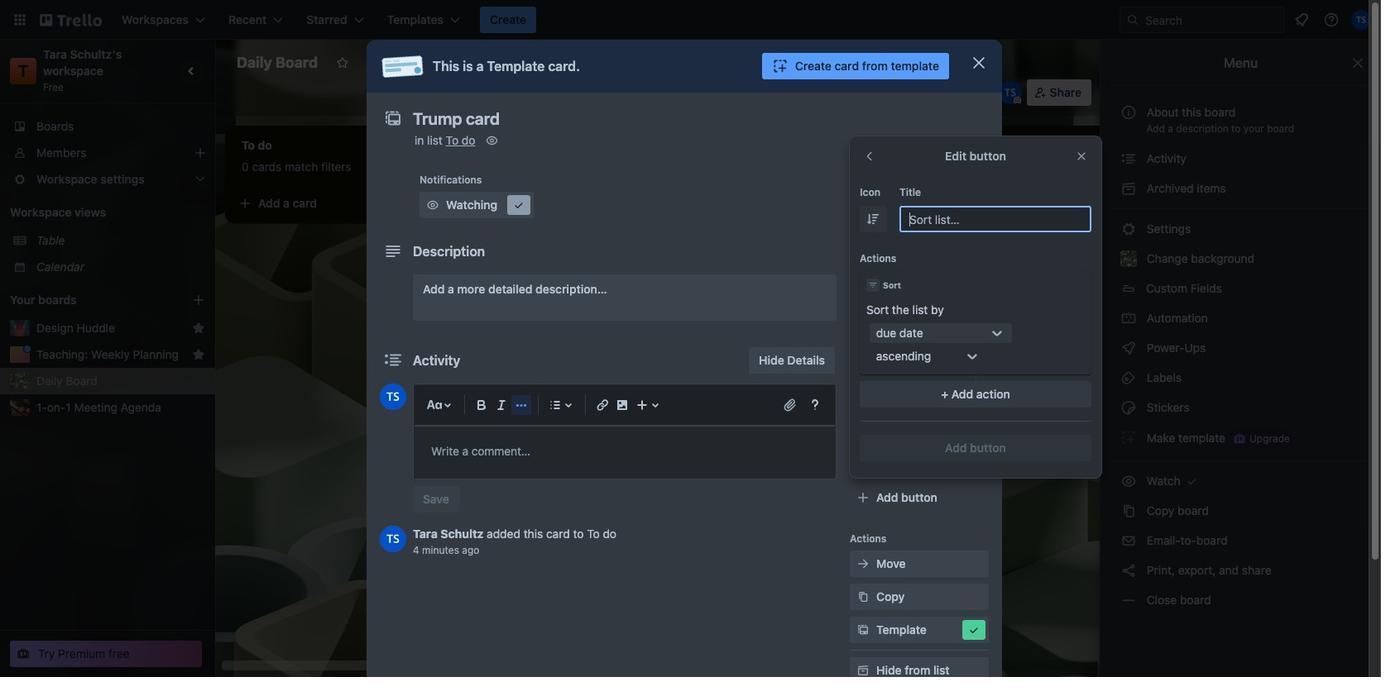 Task type: describe. For each thing, give the bounding box(es) containing it.
free
[[43, 81, 64, 94]]

0 vertical spatial button
[[969, 149, 1006, 163]]

board right your
[[1267, 122, 1294, 135]]

sm image inside the template button
[[966, 622, 982, 639]]

board up description
[[1205, 105, 1236, 119]]

1 vertical spatial power-ups
[[1144, 341, 1209, 355]]

create card from template
[[795, 59, 939, 73]]

calendar
[[36, 260, 84, 274]]

free
[[108, 647, 130, 661]]

share
[[1050, 85, 1082, 99]]

sm image inside copy 'link'
[[855, 589, 871, 606]]

1 match from the left
[[285, 160, 318, 174]]

custom for menu
[[1146, 281, 1187, 295]]

upgrade button
[[1230, 429, 1293, 449]]

change
[[1147, 252, 1188, 266]]

0 cards match filters for 1st add a card button from right
[[947, 160, 1056, 174]]

notifications
[[420, 174, 482, 186]]

visible
[[453, 55, 488, 70]]

1 vertical spatial labels link
[[1111, 365, 1371, 391]]

add to template
[[850, 167, 928, 180]]

close board
[[1144, 593, 1211, 607]]

action
[[976, 387, 1010, 401]]

attachment button
[[850, 285, 989, 311]]

+
[[941, 387, 948, 401]]

cards for second add a card button from right
[[487, 160, 517, 174]]

make template
[[1144, 431, 1225, 445]]

1-on-1 meeting agenda
[[36, 401, 161, 415]]

automation inside button
[[751, 85, 815, 99]]

0 horizontal spatial labels link
[[850, 218, 989, 245]]

items
[[1197, 181, 1226, 195]]

3 filters from the left
[[1026, 160, 1056, 174]]

change background link
[[1111, 246, 1371, 272]]

export,
[[1178, 564, 1216, 578]]

table link
[[36, 233, 205, 249]]

lists image
[[545, 396, 565, 415]]

close board link
[[1111, 588, 1371, 614]]

power- inside add power-ups link
[[901, 423, 940, 437]]

ups up add power-ups
[[884, 399, 904, 411]]

design huddle button
[[36, 320, 185, 337]]

sm image inside email-to-board link
[[1120, 533, 1137, 549]]

teaching: weekly planning button
[[36, 347, 185, 363]]

tara schultz (taraschultz7) image
[[999, 81, 1022, 104]]

add a more detailed description… link
[[413, 275, 837, 321]]

italic ⌘i image
[[492, 396, 511, 415]]

fields for menu
[[1191, 281, 1222, 295]]

sm image for close board link at the right bottom of page
[[1120, 592, 1137, 609]]

due
[[876, 326, 896, 340]]

0 vertical spatial do
[[462, 133, 475, 147]]

in
[[415, 133, 424, 147]]

1 vertical spatial watching button
[[420, 192, 534, 218]]

on-
[[47, 401, 66, 415]]

try premium free button
[[10, 641, 202, 668]]

ups down automation link
[[1185, 341, 1206, 355]]

4 minutes ago link
[[413, 544, 479, 557]]

daily board link
[[36, 373, 205, 390]]

0 vertical spatial add button button
[[860, 435, 1091, 462]]

hide details link
[[749, 348, 835, 374]]

workspace visible
[[389, 55, 488, 70]]

power-ups inside button
[[654, 85, 715, 99]]

button for bottom the add button button
[[901, 491, 937, 505]]

more
[[457, 282, 485, 296]]

1-
[[36, 401, 47, 415]]

icon
[[860, 186, 881, 199]]

0 vertical spatial watching button
[[526, 79, 617, 106]]

do inside tara schultz added this card to to do 4 minutes ago
[[603, 527, 617, 541]]

0 vertical spatial activity
[[1144, 151, 1187, 166]]

daily board inside text field
[[237, 54, 318, 71]]

try
[[38, 647, 55, 661]]

0 horizontal spatial activity
[[413, 353, 460, 368]]

sm image for 'activity' link
[[1120, 151, 1137, 167]]

table
[[36, 233, 65, 247]]

close dialog image
[[969, 53, 989, 73]]

0 cards match filters for second add a card button from right
[[477, 160, 586, 174]]

to inside 'about this board add a description to your board'
[[1231, 122, 1241, 135]]

add button for the add button button to the top
[[945, 441, 1006, 455]]

sm image inside stickers link
[[1120, 400, 1137, 416]]

1 vertical spatial actions
[[850, 533, 887, 545]]

editor toolbar toolbar
[[421, 392, 828, 419]]

1 horizontal spatial power-ups
[[850, 399, 904, 411]]

custom fields for add to template
[[876, 357, 954, 371]]

edit button
[[945, 149, 1006, 163]]

ago
[[462, 544, 479, 557]]

description
[[413, 244, 485, 259]]

hide details
[[759, 353, 825, 367]]

0 horizontal spatial board
[[66, 374, 97, 388]]

more formatting image
[[511, 396, 531, 415]]

tara schultz added this card to to do 4 minutes ago
[[413, 527, 617, 557]]

tara for schultz
[[413, 527, 438, 541]]

clear all button
[[929, 79, 986, 106]]

return to previous screen image
[[863, 150, 876, 163]]

1-on-1 meeting agenda link
[[36, 400, 205, 416]]

open information menu image
[[1323, 12, 1340, 28]]

in list to do
[[415, 133, 475, 147]]

Sort list… text field
[[899, 206, 1091, 233]]

power- inside power-ups button
[[654, 85, 693, 99]]

premium
[[58, 647, 105, 661]]

all
[[967, 85, 980, 99]]

schultz
[[440, 527, 484, 541]]

2 vertical spatial template
[[1179, 431, 1225, 445]]

Main content area, start typing to enter text. text field
[[431, 442, 818, 462]]

added
[[487, 527, 520, 541]]

to inside tara schultz added this card to to do 4 minutes ago
[[573, 527, 584, 541]]

add power-ups
[[876, 423, 962, 437]]

automation link
[[1111, 305, 1371, 332]]

attachment
[[876, 290, 940, 305]]

t link
[[10, 58, 36, 84]]

sm image for the template button
[[855, 622, 871, 639]]

1 vertical spatial members
[[876, 191, 928, 205]]

add power-ups link
[[850, 417, 989, 444]]

custom fields for menu
[[1146, 281, 1222, 295]]

1 cards from the left
[[252, 160, 282, 174]]

workspace
[[43, 64, 103, 78]]

2 add a card from the left
[[493, 196, 552, 210]]

planning
[[133, 348, 179, 362]]

workspace visible button
[[359, 50, 498, 76]]

1 add a card from the left
[[258, 196, 317, 210]]

watch link
[[1111, 468, 1371, 495]]

this inside tara schultz added this card to to do 4 minutes ago
[[524, 527, 543, 541]]

starred icon image for design huddle
[[192, 322, 205, 335]]

settings link
[[1111, 216, 1371, 242]]

stickers link
[[1111, 395, 1371, 421]]

t
[[18, 61, 28, 80]]

edit
[[945, 149, 967, 163]]

is
[[463, 59, 473, 74]]

sm image for archived items link
[[1120, 180, 1137, 197]]

archived items link
[[1111, 175, 1371, 202]]

board inside "link"
[[1178, 504, 1209, 518]]

try premium free
[[38, 647, 130, 661]]

stickers
[[1144, 401, 1190, 415]]

2 vertical spatial tara schultz (taraschultz7) image
[[380, 526, 406, 553]]

1 vertical spatial automation
[[1144, 311, 1208, 325]]

share button
[[1027, 79, 1091, 106]]

your
[[1244, 122, 1264, 135]]

watching for bottom the watching button
[[446, 198, 497, 212]]

open help dialog image
[[805, 396, 825, 415]]

by
[[931, 303, 944, 317]]

clear
[[935, 85, 964, 99]]

0 horizontal spatial members link
[[0, 140, 215, 166]]

search image
[[1126, 13, 1139, 26]]

0 vertical spatial to
[[446, 133, 459, 147]]

primary element
[[0, 0, 1381, 40]]

make
[[1147, 431, 1175, 445]]

2 vertical spatial automation
[[850, 465, 906, 477]]

activity link
[[1111, 146, 1371, 172]]

archived items
[[1144, 181, 1226, 195]]

0 vertical spatial actions
[[860, 252, 897, 265]]

1 vertical spatial add button button
[[850, 485, 989, 511]]

1 vertical spatial list
[[912, 303, 928, 317]]

1 vertical spatial template
[[884, 167, 928, 180]]

board inside text field
[[276, 54, 318, 71]]

ascending
[[876, 349, 931, 363]]



Task type: locate. For each thing, give the bounding box(es) containing it.
starred icon image for teaching: weekly planning
[[192, 348, 205, 362]]

sm image inside archived items link
[[1120, 180, 1137, 197]]

2 horizontal spatial match
[[990, 160, 1023, 174]]

custom fields
[[1146, 281, 1222, 295], [876, 357, 954, 371]]

0 vertical spatial members
[[36, 146, 86, 160]]

1 vertical spatial this
[[524, 527, 543, 541]]

ups down +
[[940, 423, 962, 437]]

sm image inside watch link
[[1184, 473, 1200, 490]]

create card from template button
[[762, 53, 949, 79]]

add board image
[[192, 294, 205, 307]]

add button for bottom the add button button
[[876, 491, 937, 505]]

views
[[75, 205, 106, 219]]

actions up move
[[850, 533, 887, 545]]

1 horizontal spatial list
[[912, 303, 928, 317]]

button right edit
[[969, 149, 1006, 163]]

0 horizontal spatial cards
[[252, 160, 282, 174]]

to left your
[[1231, 122, 1241, 135]]

0 vertical spatial members link
[[0, 140, 215, 166]]

add button button
[[860, 435, 1091, 462], [850, 485, 989, 511]]

sm image inside watch link
[[1120, 473, 1137, 490]]

hide
[[759, 353, 784, 367]]

0 vertical spatial daily board
[[237, 54, 318, 71]]

this right added
[[524, 527, 543, 541]]

create from template… image
[[424, 197, 437, 210]]

create up automation button
[[795, 59, 832, 73]]

filters
[[853, 85, 886, 99]]

list right in
[[427, 133, 443, 147]]

automation down change
[[1144, 311, 1208, 325]]

1 horizontal spatial members link
[[850, 185, 989, 212]]

0 horizontal spatial custom
[[876, 357, 919, 371]]

template down copy 'link'
[[876, 623, 927, 637]]

tara schultz (taraschultz7) image
[[1351, 10, 1371, 30], [380, 384, 406, 410], [380, 526, 406, 553]]

2 0 cards match filters from the left
[[477, 160, 586, 174]]

email-
[[1147, 534, 1180, 548]]

custom for add to template
[[876, 357, 919, 371]]

0 horizontal spatial custom fields
[[876, 357, 954, 371]]

tara schultz (taraschultz7) image right open information menu image
[[1351, 10, 1371, 30]]

2 horizontal spatial 0 cards match filters
[[947, 160, 1056, 174]]

this up description
[[1182, 105, 1201, 119]]

create from template… image
[[894, 197, 907, 210]]

sm image inside close board link
[[1120, 592, 1137, 609]]

1 horizontal spatial template
[[876, 623, 927, 637]]

sm image for the labels link to the bottom
[[1120, 370, 1137, 386]]

custom fields button for add to template
[[850, 356, 989, 372]]

tara schultz's workspace free
[[43, 47, 125, 94]]

0 vertical spatial custom fields button
[[1111, 276, 1371, 302]]

copy for copy
[[876, 590, 905, 604]]

labels link up 'checklist' link
[[850, 218, 989, 245]]

custom down change
[[1146, 281, 1187, 295]]

tara up workspace
[[43, 47, 67, 61]]

2 horizontal spatial cards
[[957, 160, 987, 174]]

email-to-board link
[[1111, 528, 1371, 554]]

1 horizontal spatial activity
[[1144, 151, 1187, 166]]

0 horizontal spatial workspace
[[10, 205, 72, 219]]

1 horizontal spatial labels link
[[1111, 365, 1371, 391]]

print, export, and share
[[1144, 564, 1272, 578]]

members down boards
[[36, 146, 86, 160]]

due date
[[876, 326, 923, 340]]

starred icon image
[[192, 322, 205, 335], [192, 348, 205, 362]]

to down return to previous screen icon
[[872, 167, 882, 180]]

1 horizontal spatial daily board
[[237, 54, 318, 71]]

1
[[66, 401, 71, 415]]

tara schultz (taraschultz7) image left text styles image
[[380, 384, 406, 410]]

0 horizontal spatial to
[[573, 527, 584, 541]]

fields for add to template
[[922, 357, 954, 371]]

power- inside the power-ups link
[[1147, 341, 1185, 355]]

background
[[1191, 252, 1255, 266]]

1 horizontal spatial this
[[1182, 105, 1201, 119]]

card.
[[548, 59, 580, 74]]

close
[[1147, 593, 1177, 607]]

2 vertical spatial power-ups
[[850, 399, 904, 411]]

0 horizontal spatial tara
[[43, 47, 67, 61]]

0 horizontal spatial daily
[[36, 374, 63, 388]]

0 horizontal spatial labels
[[876, 224, 912, 238]]

1 horizontal spatial members
[[876, 191, 928, 205]]

0 cards match filters
[[242, 160, 351, 174], [477, 160, 586, 174], [947, 160, 1056, 174]]

+ add action
[[941, 387, 1010, 401]]

0 horizontal spatial to
[[446, 133, 459, 147]]

custom fields down change background
[[1146, 281, 1222, 295]]

template right make
[[1179, 431, 1225, 445]]

sm image inside the template button
[[855, 622, 871, 639]]

1 vertical spatial activity
[[413, 353, 460, 368]]

daily board
[[237, 54, 318, 71], [36, 374, 97, 388]]

starred icon image right planning
[[192, 348, 205, 362]]

sm image inside the labels link
[[1120, 370, 1137, 386]]

1 starred icon image from the top
[[192, 322, 205, 335]]

workspace inside button
[[389, 55, 450, 70]]

1 vertical spatial button
[[970, 441, 1006, 455]]

sm image
[[1120, 151, 1137, 167], [1120, 180, 1137, 197], [865, 211, 881, 228], [855, 257, 871, 273], [855, 323, 871, 339], [1120, 340, 1137, 357], [1120, 370, 1137, 386], [1120, 429, 1137, 446], [1184, 473, 1200, 490], [855, 556, 871, 573], [1120, 592, 1137, 609], [855, 622, 871, 639], [855, 663, 871, 678]]

add button
[[945, 441, 1006, 455], [876, 491, 937, 505]]

0 horizontal spatial watching
[[446, 198, 497, 212]]

1 vertical spatial fields
[[922, 357, 954, 371]]

0 vertical spatial add button
[[945, 441, 1006, 455]]

sm image inside automation button
[[728, 79, 751, 103]]

0 vertical spatial template
[[487, 59, 545, 74]]

3 add a card from the left
[[963, 196, 1022, 210]]

labels up stickers
[[1144, 371, 1182, 385]]

do
[[462, 133, 475, 147], [603, 527, 617, 541]]

save
[[423, 492, 449, 506]]

0 horizontal spatial template
[[487, 59, 545, 74]]

template up title
[[884, 167, 928, 180]]

1 add a card button from the left
[[232, 190, 417, 217]]

sort left the on the right of page
[[866, 303, 889, 317]]

0 vertical spatial sort
[[883, 281, 901, 290]]

copy down move
[[876, 590, 905, 604]]

members down add to template
[[876, 191, 928, 205]]

print, export, and share link
[[1111, 558, 1371, 584]]

board up print, export, and share
[[1196, 534, 1228, 548]]

tara inside tara schultz added this card to to do 4 minutes ago
[[413, 527, 438, 541]]

sort the list by
[[866, 303, 944, 317]]

power-ups up add power-ups
[[850, 399, 904, 411]]

description…
[[535, 282, 607, 296]]

1 horizontal spatial add button
[[945, 441, 1006, 455]]

link image
[[592, 396, 612, 415]]

copy board link
[[1111, 498, 1371, 525]]

0 horizontal spatial this
[[524, 527, 543, 541]]

add a card button
[[232, 190, 417, 217], [467, 190, 652, 217], [937, 190, 1122, 217]]

1 0 cards match filters from the left
[[242, 160, 351, 174]]

2 match from the left
[[520, 160, 553, 174]]

2 filters from the left
[[556, 160, 586, 174]]

1 vertical spatial members link
[[850, 185, 989, 212]]

copy for copy board
[[1147, 504, 1175, 518]]

0 horizontal spatial list
[[427, 133, 443, 147]]

copy inside 'link'
[[876, 590, 905, 604]]

tara inside tara schultz's workspace free
[[43, 47, 67, 61]]

description
[[1176, 122, 1229, 135]]

workspace for workspace views
[[10, 205, 72, 219]]

to inside tara schultz added this card to to do 4 minutes ago
[[587, 527, 600, 541]]

upgrade
[[1249, 433, 1290, 445]]

this
[[1182, 105, 1201, 119], [524, 527, 543, 541]]

0 horizontal spatial custom fields button
[[850, 356, 989, 372]]

tara schultz's workspace link
[[43, 47, 125, 78]]

0 horizontal spatial filters
[[321, 160, 351, 174]]

1 horizontal spatial tara
[[413, 527, 438, 541]]

actions up attachment
[[860, 252, 897, 265]]

0 vertical spatial tara schultz (taraschultz7) image
[[1351, 10, 1371, 30]]

custom fields button for menu
[[1111, 276, 1371, 302]]

workspace left 'is'
[[389, 55, 450, 70]]

0
[[911, 85, 919, 99], [242, 160, 249, 174], [477, 160, 484, 174], [947, 160, 954, 174]]

actions
[[860, 252, 897, 265], [850, 533, 887, 545]]

board down export,
[[1180, 593, 1211, 607]]

1 horizontal spatial match
[[520, 160, 553, 174]]

copy inside "link"
[[1147, 504, 1175, 518]]

1 vertical spatial custom fields button
[[850, 356, 989, 372]]

the
[[892, 303, 909, 317]]

button down action at the bottom right of page
[[970, 441, 1006, 455]]

0 horizontal spatial match
[[285, 160, 318, 174]]

2 horizontal spatial add a card
[[963, 196, 1022, 210]]

sm image inside automation link
[[1120, 310, 1137, 327]]

sm image inside 'checklist' link
[[855, 257, 871, 273]]

create inside 'button'
[[795, 59, 832, 73]]

power-
[[654, 85, 693, 99], [1147, 341, 1185, 355], [850, 399, 884, 411], [901, 423, 940, 437]]

this is a template card.
[[433, 59, 580, 74]]

print,
[[1147, 564, 1175, 578]]

labels link
[[850, 218, 989, 245], [1111, 365, 1371, 391]]

custom fields button
[[1111, 276, 1371, 302], [850, 356, 989, 372]]

0 horizontal spatial power-ups
[[654, 85, 715, 99]]

workspace up table on the top of the page
[[10, 205, 72, 219]]

sm image inside cover link
[[855, 323, 871, 339]]

daily inside text field
[[237, 54, 272, 71]]

1 horizontal spatial cards
[[487, 160, 517, 174]]

create for create
[[490, 12, 526, 26]]

activity up archived
[[1144, 151, 1187, 166]]

ups inside button
[[693, 85, 715, 99]]

change background
[[1144, 252, 1255, 266]]

power-ups down primary "element"
[[654, 85, 715, 99]]

checklist link
[[850, 252, 989, 278]]

minutes
[[422, 544, 459, 557]]

0 vertical spatial template
[[891, 59, 939, 73]]

sort down checklist on the top
[[883, 281, 901, 290]]

sm image for 'checklist' link
[[855, 257, 871, 273]]

starred icon image down add board image
[[192, 322, 205, 335]]

1 vertical spatial tara schultz (taraschultz7) image
[[380, 384, 406, 410]]

template
[[487, 59, 545, 74], [876, 623, 927, 637]]

add a more detailed description…
[[423, 282, 607, 296]]

add inside 'about this board add a description to your board'
[[1146, 122, 1165, 135]]

0 vertical spatial tara
[[43, 47, 67, 61]]

sm image for move link
[[855, 556, 871, 573]]

board up 1
[[66, 374, 97, 388]]

button
[[969, 149, 1006, 163], [970, 441, 1006, 455], [901, 491, 937, 505]]

custom down the due date
[[876, 357, 919, 371]]

board up "to-"
[[1178, 504, 1209, 518]]

custom fields down "date"
[[876, 357, 954, 371]]

1 horizontal spatial to
[[872, 167, 882, 180]]

daily
[[237, 54, 272, 71], [36, 374, 63, 388]]

1 vertical spatial watching
[[446, 198, 497, 212]]

3 cards from the left
[[957, 160, 987, 174]]

fields down change background
[[1191, 281, 1222, 295]]

bold ⌘b image
[[472, 396, 492, 415]]

ups
[[693, 85, 715, 99], [1185, 341, 1206, 355], [884, 399, 904, 411], [940, 423, 962, 437]]

board left customize views icon
[[529, 55, 562, 70]]

1 horizontal spatial add a card button
[[467, 190, 652, 217]]

daily board up 1
[[36, 374, 97, 388]]

labels down create from template… icon
[[876, 224, 912, 238]]

0 vertical spatial create
[[490, 12, 526, 26]]

workspace for workspace visible
[[389, 55, 450, 70]]

customize views image
[[580, 55, 597, 71]]

2 horizontal spatial board
[[529, 55, 562, 70]]

details
[[787, 353, 825, 367]]

image image
[[612, 396, 632, 415]]

ups left automation button
[[693, 85, 715, 99]]

1 horizontal spatial 0 cards match filters
[[477, 160, 586, 174]]

0 horizontal spatial add button
[[876, 491, 937, 505]]

cards for 1st add a card button from right
[[957, 160, 987, 174]]

1 vertical spatial sort
[[866, 303, 889, 317]]

tara up the 4
[[413, 527, 438, 541]]

card inside tara schultz added this card to to do 4 minutes ago
[[546, 527, 570, 541]]

and
[[1219, 564, 1239, 578]]

1 horizontal spatial workspace
[[389, 55, 450, 70]]

1 vertical spatial daily
[[36, 374, 63, 388]]

power-ups up stickers
[[1144, 341, 1209, 355]]

add button up move link
[[876, 491, 937, 505]]

2 add a card button from the left
[[467, 190, 652, 217]]

template inside button
[[876, 623, 927, 637]]

watching button down card.
[[526, 79, 617, 106]]

2 horizontal spatial to
[[1231, 122, 1241, 135]]

sm image inside "copy board" "link"
[[1120, 503, 1137, 520]]

list left by
[[912, 303, 928, 317]]

weekly
[[91, 348, 130, 362]]

sm image inside settings link
[[1120, 221, 1137, 237]]

calendar link
[[36, 259, 205, 276]]

1 horizontal spatial custom fields
[[1146, 281, 1222, 295]]

2 cards from the left
[[487, 160, 517, 174]]

attach and insert link image
[[782, 397, 799, 414]]

your boards
[[10, 293, 77, 307]]

Search field
[[1139, 7, 1284, 32]]

template button
[[850, 617, 989, 644]]

create up the this is a template card.
[[490, 12, 526, 26]]

3 0 cards match filters from the left
[[947, 160, 1056, 174]]

1 vertical spatial do
[[603, 527, 617, 541]]

title
[[899, 186, 921, 199]]

to right added
[[573, 527, 584, 541]]

0 vertical spatial daily
[[237, 54, 272, 71]]

create button
[[480, 7, 536, 33]]

about this board add a description to your board
[[1146, 105, 1294, 135]]

workspace
[[389, 55, 450, 70], [10, 205, 72, 219]]

template inside 'button'
[[891, 59, 939, 73]]

1 horizontal spatial copy
[[1147, 504, 1175, 518]]

automation down add power-ups link on the bottom of page
[[850, 465, 906, 477]]

sm image inside the power-ups link
[[1120, 340, 1137, 357]]

0 horizontal spatial add a card
[[258, 196, 317, 210]]

0 horizontal spatial 0 cards match filters
[[242, 160, 351, 174]]

power- down "ascending"
[[901, 423, 940, 437]]

add button down + add action
[[945, 441, 1006, 455]]

activity up text styles image
[[413, 353, 460, 368]]

sm image inside print, export, and share link
[[1120, 563, 1137, 579]]

tara schultz (taraschultz7) image left the 4
[[380, 526, 406, 553]]

3 match from the left
[[990, 160, 1023, 174]]

workspace views
[[10, 205, 106, 219]]

filters
[[321, 160, 351, 174], [556, 160, 586, 174], [1026, 160, 1056, 174]]

create inside "button"
[[490, 12, 526, 26]]

about
[[1147, 105, 1179, 119]]

power-ups button
[[621, 79, 725, 106]]

checklist
[[876, 257, 927, 271]]

0 vertical spatial labels
[[876, 224, 912, 238]]

members link down boards
[[0, 140, 215, 166]]

3 add a card button from the left
[[937, 190, 1122, 217]]

sort for sort
[[883, 281, 901, 290]]

2 horizontal spatial power-ups
[[1144, 341, 1209, 355]]

watching down notifications
[[446, 198, 497, 212]]

members link
[[0, 140, 215, 166], [850, 185, 989, 212]]

board left star or unstar board icon
[[276, 54, 318, 71]]

Board name text field
[[228, 50, 326, 76]]

template right from
[[891, 59, 939, 73]]

0 horizontal spatial automation
[[751, 85, 815, 99]]

schultz's
[[70, 47, 122, 61]]

this inside 'about this board add a description to your board'
[[1182, 105, 1201, 119]]

button for the add button button to the top
[[970, 441, 1006, 455]]

0 vertical spatial workspace
[[389, 55, 450, 70]]

to
[[1231, 122, 1241, 135], [872, 167, 882, 180], [573, 527, 584, 541]]

1 vertical spatial to
[[872, 167, 882, 180]]

fields up +
[[922, 357, 954, 371]]

automation down create card from template 'button' in the right top of the page
[[751, 85, 815, 99]]

button up move link
[[901, 491, 937, 505]]

members link down add to template
[[850, 185, 989, 212]]

watching down customize views icon
[[556, 85, 607, 99]]

1 horizontal spatial custom
[[1146, 281, 1187, 295]]

None text field
[[405, 104, 951, 134]]

move link
[[850, 551, 989, 578]]

daily board left star or unstar board icon
[[237, 54, 318, 71]]

0 notifications image
[[1292, 10, 1312, 30]]

to-
[[1180, 534, 1196, 548]]

close popover image
[[1075, 150, 1088, 163]]

2 vertical spatial to
[[573, 527, 584, 541]]

power- down primary "element"
[[654, 85, 693, 99]]

detailed
[[488, 282, 532, 296]]

text styles image
[[425, 396, 444, 415]]

1 vertical spatial daily board
[[36, 374, 97, 388]]

custom fields button down "date"
[[850, 356, 989, 372]]

create for create card from template
[[795, 59, 832, 73]]

1 vertical spatial create
[[795, 59, 832, 73]]

your
[[10, 293, 35, 307]]

labels link up stickers link
[[1111, 365, 1371, 391]]

0 vertical spatial power-ups
[[654, 85, 715, 99]]

0 vertical spatial fields
[[1191, 281, 1222, 295]]

sm image for cover link
[[855, 323, 871, 339]]

card inside 'button'
[[835, 59, 859, 73]]

a inside 'about this board add a description to your board'
[[1168, 122, 1173, 135]]

star or unstar board image
[[336, 56, 349, 70]]

1 horizontal spatial add a card
[[493, 196, 552, 210]]

power- up stickers
[[1147, 341, 1185, 355]]

boards
[[38, 293, 77, 307]]

add button button down + add action
[[860, 435, 1091, 462]]

cover
[[876, 324, 908, 338]]

copy board
[[1144, 504, 1209, 518]]

2 horizontal spatial add a card button
[[937, 190, 1122, 217]]

sm image inside 'activity' link
[[1120, 151, 1137, 167]]

1 vertical spatial labels
[[1144, 371, 1182, 385]]

0 horizontal spatial create
[[490, 12, 526, 26]]

power-ups link
[[1111, 335, 1371, 362]]

save button
[[413, 487, 459, 513]]

2 starred icon image from the top
[[192, 348, 205, 362]]

add button button up move link
[[850, 485, 989, 511]]

watching for topmost the watching button
[[556, 85, 607, 99]]

tara for schultz's
[[43, 47, 67, 61]]

custom fields button up automation link
[[1111, 276, 1371, 302]]

1 filters from the left
[[321, 160, 351, 174]]

sm image inside move link
[[855, 556, 871, 573]]

power- right 'open help dialog' image
[[850, 399, 884, 411]]

1 vertical spatial starred icon image
[[192, 348, 205, 362]]

1 vertical spatial custom
[[876, 357, 919, 371]]

to do link
[[446, 133, 475, 147]]

copy up "email-"
[[1147, 504, 1175, 518]]

template down "create" "button"
[[487, 59, 545, 74]]

your boards with 4 items element
[[10, 290, 167, 310]]

sm image
[[728, 79, 751, 103], [484, 132, 500, 149], [855, 190, 871, 207], [425, 197, 441, 213], [511, 197, 527, 213], [1120, 221, 1137, 237], [855, 223, 871, 240], [1120, 310, 1137, 327], [1120, 400, 1137, 416], [1120, 473, 1137, 490], [1120, 503, 1137, 520], [1120, 533, 1137, 549], [1120, 563, 1137, 579], [855, 589, 871, 606], [966, 622, 982, 639]]

watching button down notifications
[[420, 192, 534, 218]]

sm image for the power-ups link
[[1120, 340, 1137, 357]]

1 horizontal spatial automation
[[850, 465, 906, 477]]

sort for sort the list by
[[866, 303, 889, 317]]



Task type: vqa. For each thing, say whether or not it's contained in the screenshot.
Labels's sm icon
no



